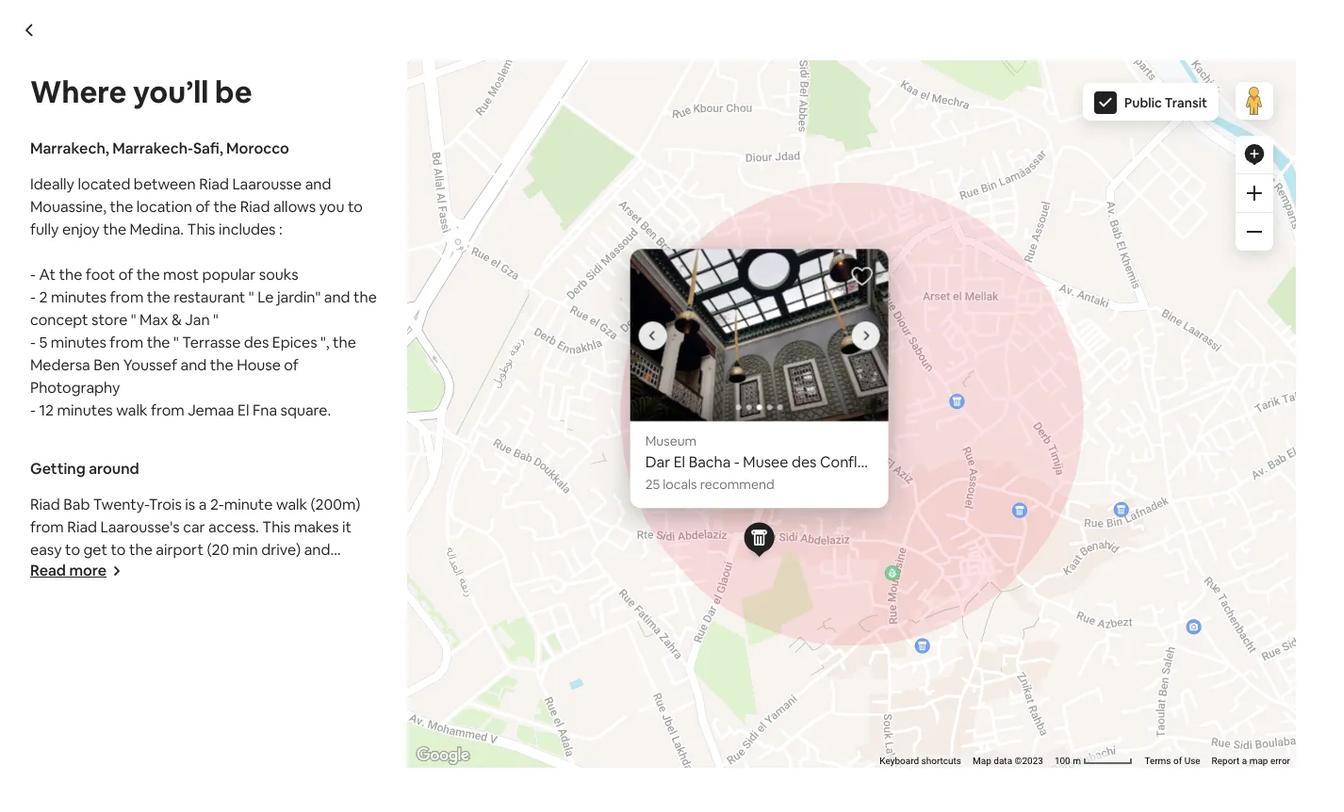 Task type: describe. For each thing, give the bounding box(es) containing it.
fully for - 5 minutes from the " terrasse des epices ", the medersa ben youssef and the house of photography
[[30, 220, 59, 239]]

ben inside - 2 minutes from the restaurant " le jardin" and the concept store " max & jan " - 5 minutes from the " terrasse des epices ", the medersa ben youssef and the house of photography - 12 minutes walk from jemaa el fna square.
[[528, 401, 555, 421]]

the inside to protect your payment, never transfer money or communicate outside of the airbn
[[889, 786, 907, 799]]

english,
[[753, 585, 805, 605]]

store inside - at the foot of the most popular souks - 2 minutes from the restaurant " le jardin" and the concept store " max & jan " - 5 minutes from the " terrasse des epices ", the medersa ben youssef and the house of photography - 12 minutes walk from jemaa el fna square.
[[92, 310, 128, 330]]

1 for from the left
[[419, 674, 439, 694]]

medina
[[270, 674, 322, 694]]

allows for - 5 minutes from the " terrasse des epices ", the medersa ben youssef and the house of photography
[[273, 197, 316, 217]]

joined
[[211, 540, 252, 557]]

in for by
[[255, 540, 265, 557]]

read more
[[30, 561, 107, 581]]

outside
[[834, 786, 874, 799]]

photography inside - at the foot of the most popular souks - 2 minutes from the restaurant " le jardin" and the concept store " max & jan " - 5 minutes from the " terrasse des epices ", the medersa ben youssef and the house of photography - 12 minutes walk from jemaa el fna square.
[[30, 378, 120, 398]]

2-
[[210, 495, 224, 515]]

foot for - at the foot of the most popular souks
[[191, 356, 220, 375]]

marrakech, marrakech-safi, morocco for - at the foot of the most popular souks - 2 minutes from the restaurant " le jardin" and the concept store " max & jan " - 5 minutes from the " terrasse des epices ", the medersa ben youssef and the house of photography - 12 minutes walk from jemaa el fna square.
[[30, 139, 289, 158]]

jan " inside - at the foot of the most popular souks - 2 minutes from the restaurant " le jardin" and the concept store " max & jan " - 5 minutes from the " terrasse des epices ", the medersa ben youssef and the house of photography - 12 minutes walk from jemaa el fna square.
[[185, 310, 219, 330]]

easy
[[30, 540, 62, 560]]

le inside - 2 minutes from the restaurant " le jardin" and the concept store " max & jan " - 5 minutes from the " terrasse des epices ", the medersa ben youssef and the house of photography - 12 minutes walk from jemaa el fna square.
[[363, 378, 379, 398]]

a for 500 m
[[1137, 233, 1142, 244]]

google map
showing 7 points of interest. region
[[276, 0, 1327, 799]]

5 inside - 2 minutes from the restaurant " le jardin" and the concept store " max & jan " - 5 minutes from the " terrasse des epices ", the medersa ben youssef and the house of photography - 12 minutes walk from jemaa el fna square.
[[144, 401, 153, 421]]

read
[[30, 561, 66, 581]]

popular for - at the foot of the most popular souks - 2 minutes from the restaurant " le jardin" and the concept store " max & jan " - 5 minutes from the " terrasse des epices ", the medersa ben youssef and the house of photography - 12 minutes walk from jemaa el fna square.
[[202, 265, 256, 285]]

protect
[[724, 770, 763, 786]]

museum inside dar el bacha - musee des confluences group
[[645, 433, 696, 450]]

weekends
[[135, 697, 206, 717]]

access.
[[208, 518, 259, 537]]

map for 500 m
[[857, 233, 875, 244]]

max inside - 2 minutes from the restaurant " le jardin" and the concept store " max & jan " - 5 minutes from the " terrasse des epices ", the medersa ben youssef and the house of photography - 12 minutes walk from jemaa el fna square.
[[595, 378, 623, 398]]

4.87 · 247 reviews
[[982, 50, 1074, 65]]

getting
[[30, 459, 86, 479]]

laarousse for - 12 minutes walk from jemaa el fna square.
[[337, 310, 407, 330]]

transit
[[1165, 94, 1208, 111]]

contact host
[[693, 715, 789, 735]]

of inside ideally located between riad laarousse and mouassine, the location of the riad allows you to fully enjoy the medina. this includes :
[[196, 197, 210, 217]]

or inside i offer 2 riads in the medina of marrakech for rent for long weekends with family or friends!
[[288, 697, 302, 717]]

ideally for - at the foot of the most popular souks - 2 minutes from the restaurant " le jardin" and the concept store " max & jan " - 5 minutes from the " terrasse des epices ", the medersa ben youssef and the house of photography - 12 minutes walk from jemaa el fna square.
[[30, 174, 74, 194]]

walk inside - 2 minutes from the restaurant " le jardin" and the concept store " max & jan " - 5 minutes from the " terrasse des epices ", the medersa ben youssef and the house of photography - 12 minutes walk from jemaa el fna square.
[[221, 424, 253, 443]]

show more button
[[135, 391, 230, 411]]

error for 100 m
[[1271, 756, 1291, 767]]

1 vertical spatial google image
[[412, 744, 474, 768]]

show more
[[135, 391, 215, 411]]

minute
[[224, 495, 273, 515]]

" terrasse inside - 2 minutes from the restaurant " le jardin" and the concept store " max & jan " - 5 minutes from the " terrasse des epices ", the medersa ben youssef and the house of photography - 12 minutes walk from jemaa el fna square.
[[279, 401, 346, 421]]

you'll
[[133, 73, 209, 111]]

with
[[209, 697, 239, 717]]

- at the foot of the most popular souks
[[135, 356, 404, 375]]

12 inside - 2 minutes from the restaurant " le jardin" and the concept store " max & jan " - 5 minutes from the " terrasse des epices ", the medersa ben youssef and the house of photography - 12 minutes walk from jemaa el fna square.
[[144, 424, 159, 443]]

medersa inside - at the foot of the most popular souks - 2 minutes from the restaurant " le jardin" and the concept store " max & jan " - 5 minutes from the " terrasse des epices ", the medersa ben youssef and the house of photography - 12 minutes walk from jemaa el fna square.
[[30, 355, 90, 375]]

fna inside - 2 minutes from the restaurant " le jardin" and the concept store " max & jan " - 5 minutes from the " terrasse des epices ", the medersa ben youssef and the house of photography - 12 minutes walk from jemaa el fna square.
[[358, 424, 382, 443]]

of inside i offer 2 riads in the medina of marrakech for rent for long weekends with family or friends!
[[325, 674, 339, 694]]

includes for - 12 minutes walk from jemaa el fna square.
[[219, 220, 276, 239]]

foot for - at the foot of the most popular souks - 2 minutes from the restaurant " le jardin" and the concept store " max & jan " - 5 minutes from the " terrasse des epices ", the medersa ben youssef and the house of photography - 12 minutes walk from jemaa el fna square.
[[86, 265, 115, 285]]

contact host link
[[671, 703, 812, 748]]

getting around
[[30, 459, 139, 479]]

transfer
[[875, 770, 916, 786]]

art
[[422, 629, 442, 649]]

youssef inside - at the foot of the most popular souks - 2 minutes from the restaurant " le jardin" and the concept store " max & jan " - 5 minutes from the " terrasse des epices ", the medersa ben youssef and the house of photography - 12 minutes walk from jemaa el fna square.
[[123, 355, 177, 375]]

souks for - at the foot of the most popular souks - 2 minutes from the restaurant " le jardin" and the concept store " max & jan " - 5 minutes from the " terrasse des epices ", the medersa ben youssef and the house of photography - 12 minutes walk from jemaa el fna square.
[[259, 265, 299, 285]]

medina. for - 12 minutes walk from jemaa el fna square.
[[130, 220, 184, 239]]

twenty-
[[93, 495, 149, 515]]

travel,
[[275, 629, 318, 649]]

shortcuts for 100
[[922, 756, 962, 767]]

max inside - at the foot of the most popular souks - 2 minutes from the restaurant " le jardin" and the concept store " max & jan " - 5 minutes from the " terrasse des epices ", the medersa ben youssef and the house of photography - 12 minutes walk from jemaa el fna square.
[[140, 310, 168, 330]]

report for 500 m
[[1107, 233, 1135, 244]]

contact
[[693, 715, 752, 735]]

it
[[342, 518, 352, 537]]

epices ", inside - 2 minutes from the restaurant " le jardin" and the concept store " max & jan " - 5 minutes from the " terrasse des epices ", the medersa ben youssef and the house of photography - 12 minutes walk from jemaa el fna square.
[[377, 401, 435, 421]]

time
[[741, 653, 773, 672]]

hosted
[[211, 507, 282, 534]]

dar el bacha - musee des confluences group
[[372, 249, 1147, 508]]

an
[[825, 653, 842, 672]]

safi, for - 12 minutes walk from jemaa el fna square.
[[298, 275, 328, 294]]

saint
[[158, 586, 192, 605]]

are
[[314, 586, 336, 605]]

souks for - at the foot of the most popular souks
[[364, 356, 404, 375]]

terms for 100 m
[[1145, 756, 1172, 767]]

ben inside - at the foot of the most popular souks - 2 minutes from the restaurant " le jardin" and the concept store " max & jan " - 5 minutes from the " terrasse des epices ", the medersa ben youssef and the house of photography - 12 minutes walk from jemaa el fna square.
[[94, 355, 120, 375]]

allows for - 2 minutes from the restaurant " le jardin" and the concept store " max & jan "
[[683, 310, 726, 330]]

safi, for - at the foot of the most popular souks - 2 minutes from the restaurant " le jardin" and the concept store " max & jan " - 5 minutes from the " terrasse des epices ", the medersa ben youssef and the house of photography - 12 minutes walk from jemaa el fna square.
[[193, 139, 223, 158]]

marrakech, marrakech-safi, morocco for - 12 minutes walk from jemaa el fna square.
[[135, 275, 395, 294]]

zoom in image
[[1247, 186, 1262, 201]]

rent
[[443, 674, 471, 694]]

le inside - at the foot of the most popular souks - 2 minutes from the restaurant " le jardin" and the concept store " max & jan " - 5 minutes from the " terrasse des epices ", the medersa ben youssef and the house of photography - 12 minutes walk from jemaa el fna square.
[[258, 288, 274, 307]]

drive)
[[261, 540, 301, 560]]

italiano
[[872, 585, 922, 605]]

100 m
[[1055, 756, 1084, 767]]

jardin" inside - 2 minutes from the restaurant " le jardin" and the concept store " max & jan " - 5 minutes from the " terrasse des epices ", the medersa ben youssef and the house of photography - 12 minutes walk from jemaa el fna square.
[[382, 378, 426, 398]]

100%
[[776, 619, 812, 638]]

house inside - at the foot of the most popular souks - 2 minutes from the restaurant " le jardin" and the concept store " max & jan " - 5 minutes from the " terrasse des epices ", the medersa ben youssef and the house of photography - 12 minutes walk from jemaa el fna square.
[[237, 355, 281, 375]]

4.87
[[982, 50, 1004, 65]]

hosted by chloé joined in january 2015
[[211, 507, 372, 557]]

min
[[232, 540, 258, 560]]

chloé
[[315, 507, 372, 534]]

geliz
[[104, 563, 138, 583]]

report for 100 m
[[1212, 756, 1240, 767]]

image 2 image
[[372, 249, 630, 421]]

reviews
[[1035, 50, 1074, 65]]

100 m button
[[1049, 755, 1139, 768]]

error for 500 m
[[1166, 233, 1186, 244]]

google map
showing 8 points of interest. region
[[97, 0, 1303, 252]]

around
[[89, 459, 139, 479]]

add listing to a list image
[[851, 265, 873, 288]]

between for - at the foot of the most popular souks - 2 minutes from the restaurant " le jardin" and the concept store " max & jan " - 5 minutes from the " terrasse des epices ", the medersa ben youssef and the house of photography - 12 minutes walk from jemaa el fna square.
[[134, 174, 196, 194]]

located.
[[30, 608, 86, 628]]

français,
[[809, 585, 869, 605]]

laarousse's
[[100, 518, 180, 537]]

" terrasse inside - at the foot of the most popular souks - 2 minutes from the restaurant " le jardin" and the concept store " max & jan " - 5 minutes from the " terrasse des epices ", the medersa ben youssef and the house of photography - 12 minutes walk from jemaa el fna square.
[[173, 333, 241, 353]]

medersa inside - 2 minutes from the restaurant " le jardin" and the concept store " max & jan " - 5 minutes from the " terrasse des epices ", the medersa ben youssef and the house of photography - 12 minutes walk from jemaa el fna square.
[[465, 401, 525, 421]]

trois
[[149, 495, 182, 515]]

concept inside - at the foot of the most popular souks - 2 minutes from the restaurant " le jardin" and the concept store " max & jan " - 5 minutes from the " terrasse des epices ", the medersa ben youssef and the house of photography - 12 minutes walk from jemaa el fna square.
[[30, 310, 88, 330]]

2 inside i offer 2 riads in the medina of marrakech for rent for long weekends with family or friends!
[[179, 674, 188, 694]]

map data ©2023 for 100 m
[[973, 756, 1044, 767]]

where
[[30, 73, 127, 111]]

your stay location, map pin image
[[829, 391, 874, 437]]

500
[[938, 233, 954, 244]]

lover of marrakech, travel, decor and the art of hosting.
[[135, 629, 519, 649]]

- at the foot of the most popular souks - 2 minutes from the restaurant " le jardin" and the concept store " max & jan " - 5 minutes from the " terrasse des epices ", the medersa ben youssef and the house of photography - 12 minutes walk from jemaa el fna square.
[[30, 265, 377, 421]]

response time within an hour
[[671, 653, 877, 672]]

this for - 12 minutes walk from jemaa el fna square.
[[187, 220, 215, 239]]

to
[[709, 770, 721, 786]]

fna inside - at the foot of the most popular souks - 2 minutes from the restaurant " le jardin" and the concept store " max & jan " - 5 minutes from the " terrasse des epices ", the medersa ben youssef and the house of photography - 12 minutes walk from jemaa el fna square.
[[253, 401, 277, 421]]

rate
[[741, 619, 769, 638]]

500 m
[[938, 233, 967, 244]]

hosting.
[[463, 629, 519, 649]]

where you'll be
[[30, 73, 252, 111]]

laurent
[[195, 586, 248, 605]]

report a map error for 100 m
[[1212, 756, 1291, 767]]

el inside - 2 minutes from the restaurant " le jardin" and the concept store " max & jan " - 5 minutes from the " terrasse des epices ", the medersa ben youssef and the house of photography - 12 minutes walk from jemaa el fna square.
[[343, 424, 354, 443]]

the inside i offer 2 riads in the medina of marrakech for rent for long weekends with family or friends!
[[243, 674, 266, 694]]

identity
[[296, 585, 350, 605]]

offer
[[142, 674, 176, 694]]

terms of use link for 100 m
[[1145, 756, 1201, 767]]

i
[[135, 674, 139, 694]]

2 for from the left
[[475, 674, 495, 694]]

in for offer
[[228, 674, 240, 694]]

host
[[755, 715, 789, 735]]

terms of use for 500 m
[[1040, 233, 1096, 244]]

jan " inside - 2 minutes from the restaurant " le jardin" and the concept store " max & jan " - 5 minutes from the " terrasse des epices ", the medersa ben youssef and the house of photography - 12 minutes walk from jemaa el fna square.
[[640, 378, 674, 398]]

marrakech
[[343, 674, 416, 694]]

terms for 500 m
[[1040, 233, 1066, 244]]

epices ", inside - at the foot of the most popular souks - 2 minutes from the restaurant " le jardin" and the concept store " max & jan " - 5 minutes from the " terrasse des epices ", the medersa ben youssef and the house of photography - 12 minutes walk from jemaa el fna square.
[[272, 333, 330, 353]]

lover
[[135, 629, 174, 649]]

data for 500 m
[[878, 233, 896, 244]]

riads
[[191, 674, 224, 694]]

of inside to protect your payment, never transfer money or communicate outside of the airbn
[[876, 786, 887, 799]]

get
[[83, 540, 107, 560]]

- 2 minutes from the restaurant " le jardin" and the concept store " max & jan " - 5 minutes from the " terrasse des epices ", the medersa ben youssef and the house of photography - 12 minutes walk from jemaa el fna square.
[[135, 378, 826, 443]]

never
[[843, 770, 872, 786]]

makes
[[294, 518, 339, 537]]

by
[[287, 507, 311, 534]]

square. inside - 2 minutes from the restaurant " le jardin" and the concept store " max & jan " - 5 minutes from the " terrasse des epices ", the medersa ben youssef and the house of photography - 12 minutes walk from jemaa el fna square.
[[386, 424, 436, 443]]

mouassine, for - at the foot of the most popular souks - 2 minutes from the restaurant " le jardin" and the concept store " max & jan " - 5 minutes from the " terrasse des epices ", the medersa ben youssef and the house of photography - 12 minutes walk from jemaa el fna square.
[[30, 197, 106, 217]]

car
[[183, 518, 205, 537]]

100
[[1055, 756, 1071, 767]]

247
[[1013, 50, 1032, 65]]

0 horizontal spatial google image
[[140, 221, 202, 245]]

walk inside - at the foot of the most popular souks - 2 minutes from the restaurant " le jardin" and the concept store " max & jan " - 5 minutes from the " terrasse des epices ", the medersa ben youssef and the house of photography - 12 minutes walk from jemaa el fna square.
[[116, 401, 147, 421]]

keyboard for 500 m
[[764, 233, 803, 244]]

public
[[1125, 94, 1162, 111]]

where you'll be dialog
[[0, 0, 1327, 799]]

bab
[[63, 495, 90, 515]]

enjoy for - 5 minutes from the " terrasse des epices ", the medersa ben youssef and the house of photography
[[808, 310, 845, 330]]

keyboard shortcuts for 100 m
[[880, 756, 962, 767]]

·
[[1007, 50, 1010, 65]]

data for 100 m
[[994, 756, 1013, 767]]

2 vertical spatial marrakech,
[[195, 629, 272, 649]]

add a place to the map image
[[1244, 143, 1266, 166]]

report a map error link for 100 m
[[1212, 756, 1291, 767]]

: inside "where you'll be" "dialog"
[[279, 220, 283, 239]]



Task type: vqa. For each thing, say whether or not it's contained in the screenshot.
top the 'Safi,'
yes



Task type: locate. For each thing, give the bounding box(es) containing it.
use for 500 m
[[1080, 233, 1096, 244]]

restaurant up - at the foot of the most popular souks
[[174, 288, 245, 307]]

1 vertical spatial le
[[363, 378, 379, 398]]

(new
[[142, 563, 176, 583]]

0 horizontal spatial keyboard shortcuts
[[764, 233, 845, 244]]

des inside - 2 minutes from the restaurant " le jardin" and the concept store " max & jan " - 5 minutes from the " terrasse des epices ", the medersa ben youssef and the house of photography - 12 minutes walk from jemaa el fna square.
[[349, 401, 374, 421]]

more right the show
[[177, 391, 215, 411]]

fna up (200m)
[[358, 424, 382, 443]]

1 horizontal spatial in
[[255, 540, 265, 557]]

shortcuts for 500
[[805, 233, 845, 244]]

2 vertical spatial this
[[262, 518, 291, 537]]

1 vertical spatial m
[[1073, 756, 1081, 767]]

500 m button
[[933, 232, 1034, 245]]

0 horizontal spatial laarousse
[[232, 174, 302, 194]]

response for response time within an hour
[[671, 653, 738, 672]]

0 horizontal spatial des
[[244, 333, 269, 353]]

1 vertical spatial marrakech, marrakech-safi, morocco
[[135, 275, 395, 294]]

at for - at the foot of the most popular souks
[[144, 356, 161, 375]]

marrakech- for - at the foot of the most popular souks - 2 minutes from the restaurant " le jardin" and the concept store " max & jan " - 5 minutes from the " terrasse des epices ", the medersa ben youssef and the house of photography - 12 minutes walk from jemaa el fna square.
[[112, 139, 193, 158]]

in up with
[[228, 674, 240, 694]]

this inside ideally located between riad laarousse and mouassine, the location of the riad allows you to fully enjoy the medina. this includes :
[[187, 220, 215, 239]]

2 inside - 2 minutes from the restaurant " le jardin" and the concept store " max & jan " - 5 minutes from the " terrasse des epices ", the medersa ben youssef and the house of photography - 12 minutes walk from jemaa el fna square.
[[144, 378, 153, 398]]

map
[[1145, 233, 1163, 244], [1250, 756, 1269, 767]]

map for 100 m
[[973, 756, 992, 767]]

1 vertical spatial or
[[747, 786, 758, 799]]

1 vertical spatial " terrasse
[[279, 401, 346, 421]]

more inside "where you'll be" "dialog"
[[69, 561, 107, 581]]

2
[[39, 288, 48, 307], [144, 378, 153, 398], [179, 674, 188, 694]]

1 horizontal spatial most
[[268, 356, 304, 375]]

1 horizontal spatial terms
[[1145, 756, 1172, 767]]

restaurant down - at the foot of the most popular souks
[[279, 378, 351, 398]]

google image
[[140, 221, 202, 245], [412, 744, 474, 768]]

1 horizontal spatial allows
[[683, 310, 726, 330]]

1 vertical spatial souks
[[364, 356, 404, 375]]

terms of use for 100 m
[[1145, 756, 1201, 767]]

located inside "where you'll be" "dialog"
[[78, 174, 130, 194]]

marrakech- for - 12 minutes walk from jemaa el fna square.
[[218, 275, 298, 294]]

ideally located between riad laarousse and mouassine, the location of the riad allows you to fully enjoy the medina. this includes : for - 2 minutes from the restaurant " le jardin" and the concept store " max & jan "
[[135, 310, 1028, 330]]

0 horizontal spatial jan "
[[185, 310, 219, 330]]

0 vertical spatial concept
[[30, 310, 88, 330]]

you inside ideally located between riad laarousse and mouassine, the location of the riad allows you to fully enjoy the medina. this includes :
[[319, 197, 345, 217]]

includes inside "where you'll be" "dialog"
[[219, 220, 276, 239]]

©2023
[[899, 233, 927, 244], [1015, 756, 1044, 767]]

keyboard shortcuts button for 500 m
[[764, 232, 845, 245]]

el down - at the foot of the most popular souks
[[238, 401, 249, 421]]

error inside "where you'll be" "dialog"
[[1271, 756, 1291, 767]]

located for - 12 minutes walk from jemaa el fna square.
[[183, 310, 236, 330]]

map up add listing to a list image
[[857, 233, 875, 244]]

shortcuts
[[805, 233, 845, 244], [922, 756, 962, 767]]

riad
[[199, 174, 229, 194], [240, 197, 270, 217], [304, 310, 334, 330], [650, 310, 680, 330], [30, 495, 60, 515], [67, 518, 97, 537]]

12
[[39, 401, 54, 421], [144, 424, 159, 443]]

ideally inside "where you'll be" "dialog"
[[30, 174, 74, 194]]

most inside - at the foot of the most popular souks - 2 minutes from the restaurant " le jardin" and the concept store " max & jan " - 5 minutes from the " terrasse des epices ", the medersa ben youssef and the house of photography - 12 minutes walk from jemaa el fna square.
[[163, 265, 199, 285]]

0 vertical spatial at
[[39, 265, 56, 285]]

between up - at the foot of the most popular souks
[[239, 310, 301, 330]]

medina. for - 5 minutes from the " terrasse des epices ", the medersa ben youssef and the house of photography
[[875, 310, 930, 330]]

riad bab twenty-trois is a 2-minute walk (200m) from riad laarousse's car access. this makes it easy to get to the airport (20 min drive) and outings to geliz (new town) where the majorelle gardens and yves saint laurent museum are located.
[[30, 495, 361, 628]]

report a map error inside "where you'll be" "dialog"
[[1212, 756, 1291, 767]]

0 horizontal spatial terms of use
[[1040, 233, 1096, 244]]

0 vertical spatial jan "
[[185, 310, 219, 330]]

1 horizontal spatial el
[[343, 424, 354, 443]]

concept inside - 2 minutes from the restaurant " le jardin" and the concept store " max & jan " - 5 minutes from the " terrasse des epices ", the medersa ben youssef and the house of photography - 12 minutes walk from jemaa el fna square.
[[485, 378, 544, 398]]

0 vertical spatial museum
[[645, 433, 696, 450]]

0 vertical spatial walk
[[116, 401, 147, 421]]

0 horizontal spatial medersa
[[30, 355, 90, 375]]

1 response from the top
[[671, 619, 738, 638]]

1 vertical spatial report a map error
[[1212, 756, 1291, 767]]

0 horizontal spatial el
[[238, 401, 249, 421]]

i offer 2 riads in the medina of marrakech for rent for long weekends with family or friends!
[[135, 674, 528, 717]]

map for 100 m
[[1250, 756, 1269, 767]]

location inside "where you'll be" "dialog"
[[137, 197, 192, 217]]

fully
[[30, 220, 59, 239], [776, 310, 805, 330]]

or right money
[[747, 786, 758, 799]]

map left 100
[[973, 756, 992, 767]]

ideally located between riad laarousse and mouassine, the location of the riad allows you to fully enjoy the medina. this includes :
[[30, 174, 363, 239], [135, 310, 1028, 330]]

5
[[39, 333, 47, 353], [144, 401, 153, 421]]

house inside - 2 minutes from the restaurant " le jardin" and the concept store " max & jan " - 5 minutes from the " terrasse des epices ", the medersa ben youssef and the house of photography - 12 minutes walk from jemaa el fna square.
[[671, 401, 715, 421]]

keyboard shortcuts for 500 m
[[764, 233, 845, 244]]

" terrasse down - at the foot of the most popular souks
[[279, 401, 346, 421]]

at for - at the foot of the most popular souks - 2 minutes from the restaurant " le jardin" and the concept store " max & jan " - 5 minutes from the " terrasse des epices ", the medersa ben youssef and the house of photography - 12 minutes walk from jemaa el fna square.
[[39, 265, 56, 285]]

marrakech, for - at the foot of the most popular souks - 2 minutes from the restaurant " le jardin" and the concept store " max & jan " - 5 minutes from the " terrasse des epices ", the medersa ben youssef and the house of photography - 12 minutes walk from jemaa el fna square.
[[30, 139, 109, 158]]

1 vertical spatial ideally
[[135, 310, 180, 330]]

located for - at the foot of the most popular souks - 2 minutes from the restaurant " le jardin" and the concept store " max & jan " - 5 minutes from the " terrasse des epices ", the medersa ben youssef and the house of photography - 12 minutes walk from jemaa el fna square.
[[78, 174, 130, 194]]

-
[[30, 265, 36, 285], [30, 288, 36, 307], [30, 333, 36, 353], [135, 356, 141, 375], [135, 378, 141, 398], [30, 401, 36, 421], [135, 401, 141, 421], [135, 424, 141, 443]]

image 4 image
[[888, 249, 1147, 421]]

enjoy
[[62, 220, 100, 239], [808, 310, 845, 330]]

0 vertical spatial le
[[258, 288, 274, 307]]

walk
[[116, 401, 147, 421], [221, 424, 253, 443], [276, 495, 307, 515]]

laarousse inside "where you'll be" "dialog"
[[232, 174, 302, 194]]

enjoy inside "where you'll be" "dialog"
[[62, 220, 100, 239]]

between
[[134, 174, 196, 194], [239, 310, 301, 330]]

map data ©2023 inside "where you'll be" "dialog"
[[973, 756, 1044, 767]]

terms of use link inside "where you'll be" "dialog"
[[1145, 756, 1201, 767]]

report a map error link
[[1107, 233, 1186, 244], [1212, 756, 1291, 767]]

report a map error link inside "where you'll be" "dialog"
[[1212, 756, 1291, 767]]

1 vertical spatial epices ",
[[377, 401, 435, 421]]

0 horizontal spatial popular
[[202, 265, 256, 285]]

response
[[671, 619, 738, 638], [671, 653, 738, 672]]

souks
[[259, 265, 299, 285], [364, 356, 404, 375]]

a for 100 m
[[1242, 756, 1248, 767]]

verified
[[353, 585, 406, 605]]

0 horizontal spatial mouassine,
[[30, 197, 106, 217]]

is
[[185, 495, 195, 515]]

january
[[268, 540, 316, 557]]

report a map error for 500 m
[[1107, 233, 1186, 244]]

map data ©2023 for 500 m
[[857, 233, 927, 244]]

chloé is a superhost. learn more about chloé. image
[[135, 503, 196, 563], [135, 503, 196, 563]]

map for 500 m
[[1145, 233, 1163, 244]]

0 horizontal spatial marrakech-
[[112, 139, 193, 158]]

m inside 500 m button
[[957, 233, 965, 244]]

0 vertical spatial keyboard
[[764, 233, 803, 244]]

terms
[[1040, 233, 1066, 244], [1145, 756, 1172, 767]]

ideally located between riad laarousse and mouassine, the location of the riad allows you to fully enjoy the medina. this includes : inside "where you'll be" "dialog"
[[30, 174, 363, 239]]

morocco for - 12 minutes walk from jemaa el fna square.
[[332, 275, 395, 294]]

1 horizontal spatial includes
[[964, 310, 1021, 330]]

friends!
[[306, 697, 357, 717]]

terms right 100 m "button"
[[1145, 756, 1172, 767]]

1 horizontal spatial report
[[1212, 756, 1240, 767]]

square. inside - at the foot of the most popular souks - 2 minutes from the restaurant " le jardin" and the concept store " max & jan " - 5 minutes from the " terrasse des epices ", the medersa ben youssef and the house of photography - 12 minutes walk from jemaa el fna square.
[[281, 401, 331, 421]]

2 response from the top
[[671, 653, 738, 672]]

fully for - 2 minutes from the restaurant " le jardin" and the concept store " max & jan "
[[776, 310, 805, 330]]

image 3 image
[[630, 249, 888, 421], [630, 249, 888, 421]]

languages
[[671, 585, 746, 605]]

jemaa inside - at the foot of the most popular souks - 2 minutes from the restaurant " le jardin" and the concept store " max & jan " - 5 minutes from the " terrasse des epices ", the medersa ben youssef and the house of photography - 12 minutes walk from jemaa el fna square.
[[188, 401, 234, 421]]

this for - 5 minutes from the " terrasse des epices ", the medersa ben youssef and the house of photography
[[933, 310, 961, 330]]

your
[[766, 770, 789, 786]]

1 horizontal spatial le
[[363, 378, 379, 398]]

safi, up - at the foot of the most popular souks
[[298, 275, 328, 294]]

0 vertical spatial response
[[671, 619, 738, 638]]

1 vertical spatial safi,
[[298, 275, 328, 294]]

use for 100 m
[[1185, 756, 1201, 767]]

& inside - 2 minutes from the restaurant " le jardin" and the concept store " max & jan " - 5 minutes from the " terrasse des epices ", the medersa ben youssef and the house of photography - 12 minutes walk from jemaa el fna square.
[[627, 378, 637, 398]]

a inside riad bab twenty-trois is a 2-minute walk (200m) from riad laarousse's car access. this makes it easy to get to the airport (20 min drive) and outings to geliz (new town) where the majorelle gardens and yves saint laurent museum are located.
[[199, 495, 207, 515]]

0 vertical spatial ideally
[[30, 174, 74, 194]]

keyboard shortcuts button for 100 m
[[880, 755, 962, 768]]

you for - 2 minutes from the restaurant " le jardin" and the concept store " max & jan "
[[729, 310, 754, 330]]

2 vertical spatial 2
[[179, 674, 188, 694]]

in inside i offer 2 riads in the medina of marrakech for rent for long weekends with family or friends!
[[228, 674, 240, 694]]

12 down the show
[[144, 424, 159, 443]]

map inside "where you'll be" "dialog"
[[1250, 756, 1269, 767]]

0 vertical spatial in
[[255, 540, 265, 557]]

marrakech- down where you'll be
[[112, 139, 193, 158]]

terms of use link right 100 m "button"
[[1145, 756, 1201, 767]]

& inside - at the foot of the most popular souks - 2 minutes from the restaurant " le jardin" and the concept store " max & jan " - 5 minutes from the " terrasse des epices ", the medersa ben youssef and the house of photography - 12 minutes walk from jemaa el fna square.
[[171, 310, 182, 330]]

ideally for - 12 minutes walk from jemaa el fna square.
[[135, 310, 180, 330]]

photography left the show
[[30, 378, 120, 398]]

0 vertical spatial keyboard shortcuts
[[764, 233, 845, 244]]

walk down show more button
[[221, 424, 253, 443]]

popular for - at the foot of the most popular souks
[[307, 356, 361, 375]]

2 vertical spatial walk
[[276, 495, 307, 515]]

0 horizontal spatial enjoy
[[62, 220, 100, 239]]

location for - 2 minutes from the restaurant " le jardin" and the concept store " max & jan "
[[546, 310, 602, 330]]

for right "rent" on the left
[[475, 674, 495, 694]]

des
[[244, 333, 269, 353], [349, 401, 374, 421]]

marrakech- inside "where you'll be" "dialog"
[[112, 139, 193, 158]]

0 horizontal spatial more
[[69, 561, 107, 581]]

jemaa up (200m)
[[293, 424, 339, 443]]

map
[[857, 233, 875, 244], [973, 756, 992, 767]]

more down get
[[69, 561, 107, 581]]

fna
[[253, 401, 277, 421], [358, 424, 382, 443]]

superhost
[[455, 585, 526, 605]]

m for 100
[[1073, 756, 1081, 767]]

youssef inside - 2 minutes from the restaurant " le jardin" and the concept store " max & jan " - 5 minutes from the " terrasse des epices ", the medersa ben youssef and the house of photography - 12 minutes walk from jemaa el fna square.
[[558, 401, 612, 421]]

marrakech- up - at the foot of the most popular souks
[[218, 275, 298, 294]]

12 up "getting"
[[39, 401, 54, 421]]

0 horizontal spatial restaurant
[[174, 288, 245, 307]]

1 vertical spatial keyboard shortcuts
[[880, 756, 962, 767]]

data left 500
[[878, 233, 896, 244]]

jemaa inside - 2 minutes from the restaurant " le jardin" and the concept store " max & jan " - 5 minutes from the " terrasse des epices ", the medersa ben youssef and the house of photography - 12 minutes walk from jemaa el fna square.
[[293, 424, 339, 443]]

restaurant inside - at the foot of the most popular souks - 2 minutes from the restaurant " le jardin" and the concept store " max & jan " - 5 minutes from the " terrasse des epices ", the medersa ben youssef and the house of photography - 12 minutes walk from jemaa el fna square.
[[174, 288, 245, 307]]

©2023 for 500 m
[[899, 233, 927, 244]]

©2023 left 100
[[1015, 756, 1044, 767]]

terms of use inside "where you'll be" "dialog"
[[1145, 756, 1201, 767]]

keyboard shortcuts
[[764, 233, 845, 244], [880, 756, 962, 767]]

0 vertical spatial store
[[92, 310, 128, 330]]

(200m)
[[311, 495, 361, 515]]

of inside - 2 minutes from the restaurant " le jardin" and the concept store " max & jan " - 5 minutes from the " terrasse des epices ", the medersa ben youssef and the house of photography - 12 minutes walk from jemaa el fna square.
[[719, 401, 733, 421]]

mouassine, for - 12 minutes walk from jemaa el fna square.
[[440, 310, 516, 330]]

minutes
[[51, 288, 107, 307], [51, 333, 106, 353], [156, 378, 212, 398], [57, 401, 113, 421], [156, 401, 212, 421], [162, 424, 218, 443]]

1 horizontal spatial safi,
[[298, 275, 328, 294]]

marrakech, marrakech-safi, morocco up - at the foot of the most popular souks
[[135, 275, 395, 294]]

majorelle
[[296, 563, 359, 583]]

map inside "where you'll be" "dialog"
[[973, 756, 992, 767]]

fna down - at the foot of the most popular souks
[[253, 401, 277, 421]]

laarousse for - at the foot of the most popular souks - 2 minutes from the restaurant " le jardin" and the concept store " max & jan " - 5 minutes from the " terrasse des epices ", the medersa ben youssef and the house of photography - 12 minutes walk from jemaa el fna square.
[[232, 174, 302, 194]]

popular inside - at the foot of the most popular souks - 2 minutes from the restaurant " le jardin" and the concept store " max & jan " - 5 minutes from the " terrasse des epices ", the medersa ben youssef and the house of photography - 12 minutes walk from jemaa el fna square.
[[202, 265, 256, 285]]

marrakech, marrakech-safi, morocco down the "you'll"
[[30, 139, 289, 158]]

marrakech, inside "where you'll be" "dialog"
[[30, 139, 109, 158]]

0 horizontal spatial at
[[39, 265, 56, 285]]

1 vertical spatial includes
[[964, 310, 1021, 330]]

map data ©2023 left 100
[[973, 756, 1044, 767]]

marrakech, marrakech-safi, morocco
[[30, 139, 289, 158], [135, 275, 395, 294]]

museum inside riad bab twenty-trois is a 2-minute walk (200m) from riad laarousse's car access. this makes it easy to get to the airport (20 min drive) and outings to geliz (new town) where the majorelle gardens and yves saint laurent museum are located.
[[251, 586, 310, 605]]

more for show more
[[177, 391, 215, 411]]

1 vertical spatial between
[[239, 310, 301, 330]]

includes
[[219, 220, 276, 239], [964, 310, 1021, 330]]

walk inside riad bab twenty-trois is a 2-minute walk (200m) from riad laarousse's car access. this makes it easy to get to the airport (20 min drive) and outings to geliz (new town) where the majorelle gardens and yves saint laurent museum are located.
[[276, 495, 307, 515]]

safi, down be
[[193, 139, 223, 158]]

souks inside - at the foot of the most popular souks - 2 minutes from the restaurant " le jardin" and the concept store " max & jan " - 5 minutes from the " terrasse des epices ", the medersa ben youssef and the house of photography - 12 minutes walk from jemaa el fna square.
[[259, 265, 299, 285]]

12 inside - at the foot of the most popular souks - 2 minutes from the restaurant " le jardin" and the concept store " max & jan " - 5 minutes from the " terrasse des epices ", the medersa ben youssef and the house of photography - 12 minutes walk from jemaa el fna square.
[[39, 401, 54, 421]]

"
[[249, 288, 254, 307], [131, 310, 136, 330], [354, 378, 359, 398], [586, 378, 592, 398]]

to protect your payment, never transfer money or communicate outside of the airbn
[[709, 770, 945, 799]]

keyboard shortcuts button inside "where you'll be" "dialog"
[[880, 755, 962, 768]]

use inside "where you'll be" "dialog"
[[1185, 756, 1201, 767]]

between for - 12 minutes walk from jemaa el fna square.
[[239, 310, 301, 330]]

response down languages
[[671, 619, 738, 638]]

1 vertical spatial fully
[[776, 310, 805, 330]]

read more button
[[30, 561, 122, 581]]

at
[[39, 265, 56, 285], [144, 356, 161, 375]]

jardin" inside - at the foot of the most popular souks - 2 minutes from the restaurant " le jardin" and the concept store " max & jan " - 5 minutes from the " terrasse des epices ", the medersa ben youssef and the house of photography - 12 minutes walk from jemaa el fna square.
[[277, 288, 321, 307]]

terms of use link for 500 m
[[1040, 233, 1096, 244]]

report a map error link for 500 m
[[1107, 233, 1186, 244]]

for left "rent" on the left
[[419, 674, 439, 694]]

most for - at the foot of the most popular souks - 2 minutes from the restaurant " le jardin" and the concept store " max & jan " - 5 minutes from the " terrasse des epices ", the medersa ben youssef and the house of photography - 12 minutes walk from jemaa el fna square.
[[163, 265, 199, 285]]

0 vertical spatial 5
[[39, 333, 47, 353]]

1 horizontal spatial store
[[547, 378, 583, 398]]

in inside hosted by chloé joined in january 2015
[[255, 540, 265, 557]]

0 vertical spatial souks
[[259, 265, 299, 285]]

response for response rate : 100%
[[671, 619, 738, 638]]

decor
[[321, 629, 362, 649]]

terms inside "where you'll be" "dialog"
[[1145, 756, 1172, 767]]

0 horizontal spatial epices ",
[[272, 333, 330, 353]]

©2023 for 100 m
[[1015, 756, 1044, 767]]

safi, inside "where you'll be" "dialog"
[[193, 139, 223, 158]]

0 vertical spatial fully
[[30, 220, 59, 239]]

or inside to protect your payment, never transfer money or communicate outside of the airbn
[[747, 786, 758, 799]]

2015
[[319, 540, 347, 557]]

1 horizontal spatial " terrasse
[[279, 401, 346, 421]]

1 vertical spatial error
[[1271, 756, 1291, 767]]

" terrasse up show more button
[[173, 333, 241, 353]]

fully inside "where you'll be" "dialog"
[[30, 220, 59, 239]]

0 vertical spatial 12
[[39, 401, 54, 421]]

a
[[1137, 233, 1142, 244], [199, 495, 207, 515], [1242, 756, 1248, 767]]

jan "
[[185, 310, 219, 330], [640, 378, 674, 398]]

be
[[215, 73, 252, 111]]

museum down where
[[251, 586, 310, 605]]

(20
[[207, 540, 229, 560]]

communicate
[[760, 786, 832, 799]]

this inside riad bab twenty-trois is a 2-minute walk (200m) from riad laarousse's car access. this makes it easy to get to the airport (20 min drive) and outings to geliz (new town) where the majorelle gardens and yves saint laurent museum are located.
[[262, 518, 291, 537]]

©2023 inside "where you'll be" "dialog"
[[1015, 756, 1044, 767]]

1 horizontal spatial fna
[[358, 424, 382, 443]]

enjoy for - 12 minutes walk from jemaa el fna square.
[[62, 220, 100, 239]]

ben
[[94, 355, 120, 375], [528, 401, 555, 421]]

most for - at the foot of the most popular souks
[[268, 356, 304, 375]]

restaurant inside - 2 minutes from the restaurant " le jardin" and the concept store " max & jan " - 5 minutes from the " terrasse des epices ", the medersa ben youssef and the house of photography - 12 minutes walk from jemaa el fna square.
[[279, 378, 351, 398]]

museum up locals
[[645, 433, 696, 450]]

photography left your stay location, map pin image
[[737, 401, 826, 421]]

for
[[419, 674, 439, 694], [475, 674, 495, 694]]

at inside - at the foot of the most popular souks - 2 minutes from the restaurant " le jardin" and the concept store " max & jan " - 5 minutes from the " terrasse des epices ", the medersa ben youssef and the house of photography - 12 minutes walk from jemaa el fna square.
[[39, 265, 56, 285]]

0 vertical spatial laarousse
[[232, 174, 302, 194]]

town)
[[179, 563, 220, 583]]

2 inside - at the foot of the most popular souks - 2 minutes from the restaurant " le jardin" and the concept store " max & jan " - 5 minutes from the " terrasse des epices ", the medersa ben youssef and the house of photography - 12 minutes walk from jemaa el fna square.
[[39, 288, 48, 307]]

1 vertical spatial 12
[[144, 424, 159, 443]]

0 vertical spatial report a map error link
[[1107, 233, 1186, 244]]

between down the "you'll"
[[134, 174, 196, 194]]

0 horizontal spatial a
[[199, 495, 207, 515]]

yves
[[122, 586, 154, 605]]

foot inside - at the foot of the most popular souks - 2 minutes from the restaurant " le jardin" and the concept store " max & jan " - 5 minutes from the " terrasse des epices ", the medersa ben youssef and the house of photography - 12 minutes walk from jemaa el fna square.
[[86, 265, 115, 285]]

terms right 500 m button at the right of the page
[[1040, 233, 1066, 244]]

0 horizontal spatial most
[[163, 265, 199, 285]]

payment,
[[791, 770, 841, 786]]

1 horizontal spatial located
[[183, 310, 236, 330]]

0 vertical spatial medina.
[[130, 220, 184, 239]]

0 horizontal spatial " terrasse
[[173, 333, 241, 353]]

drag pegman onto the map to open street view image
[[1236, 82, 1274, 120]]

©2023 left 500
[[899, 233, 927, 244]]

1 horizontal spatial medina.
[[875, 310, 930, 330]]

m right 100
[[1073, 756, 1081, 767]]

morocco
[[226, 139, 289, 158], [332, 275, 395, 294]]

des inside - at the foot of the most popular souks - 2 minutes from the restaurant " le jardin" and the concept store " max & jan " - 5 minutes from the " terrasse des epices ", the medersa ben youssef and the house of photography - 12 minutes walk from jemaa el fna square.
[[244, 333, 269, 353]]

languages : english, français, italiano
[[671, 585, 922, 605]]

1 horizontal spatial shortcuts
[[922, 756, 962, 767]]

gardens
[[30, 586, 89, 605]]

marrakech, for - 12 minutes walk from jemaa el fna square.
[[135, 275, 214, 294]]

0 vertical spatial epices ",
[[272, 333, 330, 353]]

0 vertical spatial a
[[1137, 233, 1142, 244]]

more for read more
[[69, 561, 107, 581]]

map data ©2023 up add listing to a list image
[[857, 233, 927, 244]]

family
[[243, 697, 284, 717]]

locals
[[663, 476, 697, 493]]

show
[[135, 391, 174, 411]]

el up (200m)
[[343, 424, 354, 443]]

morocco for - at the foot of the most popular souks - 2 minutes from the restaurant " le jardin" and the concept store " max & jan " - 5 minutes from the " terrasse des epices ", the medersa ben youssef and the house of photography - 12 minutes walk from jemaa el fna square.
[[226, 139, 289, 158]]

0 horizontal spatial map
[[857, 233, 875, 244]]

m for 500
[[957, 233, 965, 244]]

0 vertical spatial marrakech-
[[112, 139, 193, 158]]

keyboard for 100 m
[[880, 756, 919, 767]]

keyboard inside "where you'll be" "dialog"
[[880, 756, 919, 767]]

0 horizontal spatial safi,
[[193, 139, 223, 158]]

0 vertical spatial this
[[187, 220, 215, 239]]

terms of use link right 500 m button at the right of the page
[[1040, 233, 1096, 244]]

mouassine, inside "where you'll be" "dialog"
[[30, 197, 106, 217]]

concept
[[30, 310, 88, 330], [485, 378, 544, 398]]

1 horizontal spatial photography
[[737, 401, 826, 421]]

marrakech, marrakech-safi, morocco inside "where you'll be" "dialog"
[[30, 139, 289, 158]]

5 inside - at the foot of the most popular souks - 2 minutes from the restaurant " le jardin" and the concept store " max & jan " - 5 minutes from the " terrasse des epices ", the medersa ben youssef and the house of photography - 12 minutes walk from jemaa el fna square.
[[39, 333, 47, 353]]

1 vertical spatial most
[[268, 356, 304, 375]]

terms of use right 500 m button at the right of the page
[[1040, 233, 1096, 244]]

0 vertical spatial map
[[857, 233, 875, 244]]

2 horizontal spatial walk
[[276, 495, 307, 515]]

0 vertical spatial location
[[137, 197, 192, 217]]

from
[[110, 288, 144, 307], [110, 333, 143, 353], [215, 378, 249, 398], [151, 401, 185, 421], [215, 401, 249, 421], [256, 424, 290, 443], [30, 518, 64, 537]]

1 vertical spatial des
[[349, 401, 374, 421]]

you for - 5 minutes from the " terrasse des epices ", the medersa ben youssef and the house of photography
[[319, 197, 345, 217]]

in up where
[[255, 540, 265, 557]]

data left 100
[[994, 756, 1013, 767]]

medina. inside "where you'll be" "dialog"
[[130, 220, 184, 239]]

recommend
[[700, 476, 774, 493]]

walk up makes
[[276, 495, 307, 515]]

m right 500
[[957, 233, 965, 244]]

1 vertical spatial a
[[199, 495, 207, 515]]

of
[[196, 197, 210, 217], [1069, 233, 1077, 244], [119, 265, 133, 285], [605, 310, 620, 330], [284, 355, 299, 375], [224, 356, 238, 375], [719, 401, 733, 421], [177, 629, 192, 649], [445, 629, 460, 649], [325, 674, 339, 694], [1174, 756, 1182, 767], [876, 786, 887, 799]]

outings
[[30, 563, 82, 583]]

where
[[223, 563, 266, 583]]

0 vertical spatial foot
[[86, 265, 115, 285]]

1 vertical spatial you
[[729, 310, 754, 330]]

zoom out image
[[1247, 224, 1262, 239]]

0 vertical spatial or
[[288, 697, 302, 717]]

1 horizontal spatial house
[[671, 401, 715, 421]]

1 vertical spatial report
[[1212, 756, 1240, 767]]

terms of use right 100 m "button"
[[1145, 756, 1201, 767]]

from inside riad bab twenty-trois is a 2-minute walk (200m) from riad laarousse's car access. this makes it easy to get to the airport (20 min drive) and outings to geliz (new town) where the majorelle gardens and yves saint laurent museum are located.
[[30, 518, 64, 537]]

long
[[498, 674, 528, 694]]

0 horizontal spatial between
[[134, 174, 196, 194]]

0 horizontal spatial souks
[[259, 265, 299, 285]]

map data ©2023
[[857, 233, 927, 244], [973, 756, 1044, 767]]

0 vertical spatial medersa
[[30, 355, 90, 375]]

0 vertical spatial use
[[1080, 233, 1096, 244]]

walk up the around
[[116, 401, 147, 421]]

includes for - 5 minutes from the " terrasse des epices ", the medersa ben youssef and the house of photography
[[964, 310, 1021, 330]]

shortcuts inside "where you'll be" "dialog"
[[922, 756, 962, 767]]

jemaa right the show
[[188, 401, 234, 421]]

0 horizontal spatial this
[[187, 220, 215, 239]]

photography inside - 2 minutes from the restaurant " le jardin" and the concept store " max & jan " - 5 minutes from the " terrasse des epices ", the medersa ben youssef and the house of photography - 12 minutes walk from jemaa el fna square.
[[737, 401, 826, 421]]

1 vertical spatial map
[[1250, 756, 1269, 767]]

0 horizontal spatial keyboard
[[764, 233, 803, 244]]

m
[[957, 233, 965, 244], [1073, 756, 1081, 767]]

response down "response rate : 100%"
[[671, 653, 738, 672]]

square.
[[281, 401, 331, 421], [386, 424, 436, 443]]

0 vertical spatial des
[[244, 333, 269, 353]]

store inside - 2 minutes from the restaurant " le jardin" and the concept store " max & jan " - 5 minutes from the " terrasse des epices ", the medersa ben youssef and the house of photography - 12 minutes walk from jemaa el fna square.
[[547, 378, 583, 398]]

ideally located between riad laarousse and mouassine, the location of the riad allows you to fully enjoy the medina. this includes : for - 5 minutes from the " terrasse des epices ", the medersa ben youssef and the house of photography
[[30, 174, 363, 239]]

el inside - at the foot of the most popular souks - 2 minutes from the restaurant " le jardin" and the concept store " max & jan " - 5 minutes from the " terrasse des epices ", the medersa ben youssef and the house of photography - 12 minutes walk from jemaa el fna square.
[[238, 401, 249, 421]]

report inside "where you'll be" "dialog"
[[1212, 756, 1240, 767]]

or down medina on the left of the page
[[288, 697, 302, 717]]

m inside 100 m "button"
[[1073, 756, 1081, 767]]

0 horizontal spatial house
[[237, 355, 281, 375]]

2 horizontal spatial 2
[[179, 674, 188, 694]]

location for - 5 minutes from the " terrasse des epices ", the medersa ben youssef and the house of photography
[[137, 197, 192, 217]]

0 vertical spatial marrakech, marrakech-safi, morocco
[[30, 139, 289, 158]]



